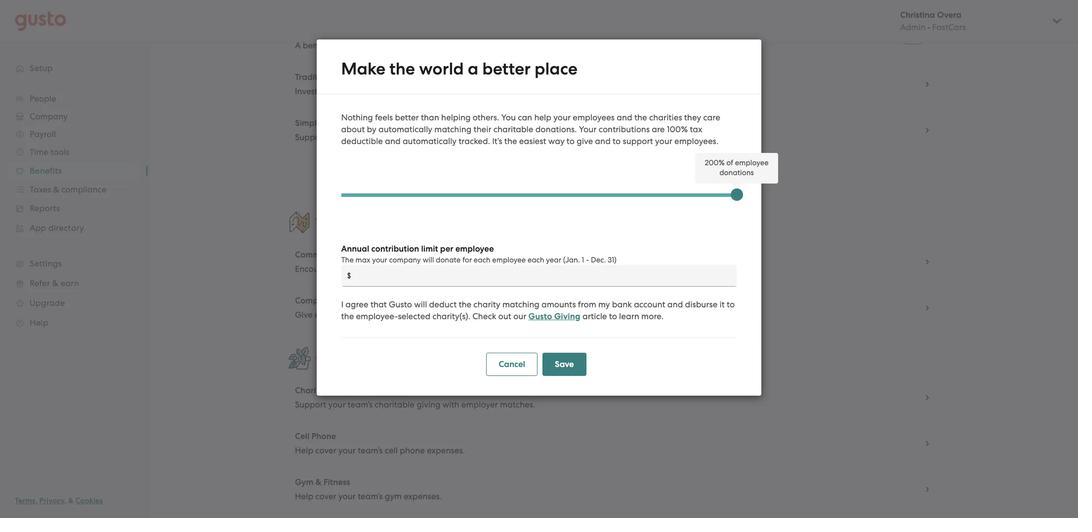 Task type: locate. For each thing, give the bounding box(es) containing it.
deduct
[[429, 300, 457, 310]]

support for simple
[[295, 132, 326, 142]]

1 horizontal spatial charitable
[[494, 125, 534, 134]]

money left at
[[563, 41, 589, 50]]

their inside button
[[463, 41, 481, 50]]

&
[[316, 478, 322, 488], [68, 497, 74, 506]]

list containing commuter benefits
[[287, 239, 939, 332]]

2 vertical spatial with
[[443, 400, 459, 410]]

3 list from the top
[[287, 375, 939, 519]]

support down simple on the left top of page
[[295, 132, 326, 142]]

to down contribution
[[383, 264, 391, 274]]

1 vertical spatial cover
[[315, 492, 336, 502]]

1 vertical spatial benefits
[[355, 352, 395, 365]]

0 vertical spatial future
[[375, 86, 399, 96]]

1 horizontal spatial by
[[400, 132, 410, 142]]

future inside the simple ira support your team's future by matching employees' contributions to an individual retirement account.
[[375, 132, 398, 142]]

their down 'others.'
[[474, 125, 492, 134]]

that
[[333, 41, 349, 50], [371, 300, 387, 310]]

gusto up transportation
[[389, 300, 412, 310]]

cover down fitness
[[315, 492, 336, 502]]

cost
[[614, 41, 630, 50], [437, 86, 453, 96]]

0 vertical spatial expenses.
[[427, 446, 465, 456]]

expenses. inside cell phone help cover your team's cell phone expenses.
[[427, 446, 465, 456]]

by up deductible on the top
[[367, 125, 377, 134]]

easiest
[[519, 136, 547, 146]]

employees down "annual"
[[339, 264, 381, 274]]

automatically down feels
[[379, 125, 433, 134]]

save button
[[543, 353, 587, 377]]

encourage
[[295, 264, 337, 274]]

annual
[[341, 244, 370, 254]]

2 , from the left
[[64, 497, 66, 506]]

3 opens in current tab image from the top
[[923, 126, 931, 134]]

0 vertical spatial better
[[483, 59, 531, 79]]

future down 401(k)
[[375, 86, 399, 96]]

the right make
[[390, 59, 415, 79]]

& left cookies button at bottom left
[[68, 497, 74, 506]]

a inside "make the world a better place" document
[[468, 59, 479, 79]]

1 horizontal spatial &
[[316, 478, 322, 488]]

opens in current tab image
[[923, 35, 931, 42], [923, 81, 931, 88], [923, 126, 931, 134], [923, 258, 931, 266], [923, 440, 931, 448], [923, 486, 931, 494]]

save down contribution
[[393, 264, 411, 274]]

0 horizontal spatial gusto
[[389, 300, 412, 310]]

helping
[[442, 113, 471, 123]]

in
[[320, 86, 327, 96]]

save inside commuter benefits encourage employees to save money on their commuting costs.
[[393, 264, 411, 274]]

team's left gym
[[358, 492, 383, 502]]

benefits
[[338, 250, 370, 260], [355, 352, 395, 365]]

for right donate
[[463, 256, 472, 265]]

with left low-
[[401, 86, 417, 96]]

team's inside the gym & fitness help cover your team's gym expenses.
[[358, 492, 383, 502]]

that up employee-
[[371, 300, 387, 310]]

1 vertical spatial support
[[295, 400, 326, 410]]

home image
[[15, 11, 66, 31]]

employees inside 'nothing feels better than helping others. you can help your employees and the charities they care about by automatically matching their charitable donations. your contributions are 100% tax deductible and automatically tracked. it's the easiest way to give and to support your employees.'
[[573, 113, 615, 123]]

contributions up the support
[[599, 125, 650, 134]]

retirement down make the world a better place
[[455, 86, 495, 96]]

to left manage
[[418, 41, 426, 50]]

cost right no at the top
[[614, 41, 630, 50]]

0 vertical spatial cover
[[315, 446, 336, 456]]

care
[[704, 113, 721, 123]]

& inside the gym & fitness help cover your team's gym expenses.
[[316, 478, 322, 488]]

1 horizontal spatial company
[[475, 310, 511, 320]]

contributions down can
[[496, 132, 548, 142]]

opens in current tab image for cell phone
[[923, 440, 931, 448]]

transportation
[[359, 310, 415, 320]]

1 vertical spatial charitable
[[375, 400, 415, 410]]

team's down nothing
[[348, 132, 373, 142]]

1 vertical spatial that
[[371, 300, 387, 310]]

per
[[440, 244, 454, 254]]

privacy link
[[39, 497, 64, 506]]

help inside cell phone help cover your team's cell phone expenses.
[[295, 446, 313, 456]]

expenses. right gym
[[404, 492, 442, 502]]

benefits right custom
[[355, 352, 395, 365]]

with inside the company car give employees transportation options with a company vehicle.
[[448, 310, 465, 320]]

retirement
[[455, 86, 495, 96], [613, 132, 653, 142]]

support for charity
[[295, 400, 326, 410]]

to
[[418, 41, 426, 50], [550, 132, 558, 142], [567, 136, 575, 146], [613, 136, 621, 146], [383, 264, 391, 274], [727, 300, 735, 310], [609, 312, 617, 322]]

and inside the i agree that gusto will deduct the charity matching amounts from my bank account and disburse it to the employee-selected charity(s). check out our
[[668, 300, 683, 310]]

that left the helps
[[333, 41, 349, 50]]

each right donate
[[474, 256, 491, 265]]

opens in current tab image
[[923, 304, 931, 312], [923, 394, 931, 402]]

by right deductible on the top
[[400, 132, 410, 142]]

to inside button
[[418, 41, 426, 50]]

opens in current tab image for company car
[[923, 304, 931, 312]]

team's
[[348, 86, 373, 96], [348, 132, 373, 142], [348, 400, 373, 410], [358, 446, 383, 456], [358, 492, 383, 502]]

0 vertical spatial will
[[423, 256, 434, 265]]

gusto right our
[[529, 312, 552, 322]]

1 vertical spatial money
[[413, 264, 439, 274]]

matching down than
[[412, 132, 449, 142]]

0 vertical spatial support
[[295, 132, 326, 142]]

0 vertical spatial employee
[[735, 159, 769, 168]]

employee up donations
[[735, 159, 769, 168]]

team's down 'matching'
[[348, 400, 373, 410]]

0 vertical spatial a
[[468, 59, 479, 79]]

2 vertical spatial list
[[287, 375, 939, 519]]

1 horizontal spatial ,
[[64, 497, 66, 506]]

dec.
[[591, 256, 606, 265]]

1 horizontal spatial retirement
[[613, 132, 653, 142]]

charitable
[[494, 125, 534, 134], [375, 400, 415, 410]]

no
[[602, 41, 612, 50]]

to inside the simple ira support your team's future by matching employees' contributions to an individual retirement account.
[[550, 132, 558, 142]]

0 horizontal spatial ,
[[35, 497, 37, 506]]

employees down i
[[315, 310, 357, 320]]

support inside the simple ira support your team's future by matching employees' contributions to an individual retirement account.
[[295, 132, 326, 142]]

save up "place" at the top of page
[[543, 41, 561, 50]]

1 vertical spatial help
[[295, 492, 313, 502]]

matching down helping
[[435, 125, 472, 134]]

with right giving
[[443, 400, 459, 410]]

0 horizontal spatial charitable
[[375, 400, 415, 410]]

support
[[295, 132, 326, 142], [295, 400, 326, 410]]

that inside button
[[333, 41, 349, 50]]

cancel button
[[487, 353, 538, 377]]

their up make the world a better place
[[463, 41, 481, 50]]

year
[[546, 256, 562, 265]]

expenses. for gym & fitness
[[404, 492, 442, 502]]

1 horizontal spatial gusto
[[529, 312, 552, 322]]

0 vertical spatial help
[[295, 446, 313, 456]]

2 opens in current tab image from the top
[[923, 81, 931, 88]]

expenses. inside the gym & fitness help cover your team's gym expenses.
[[404, 492, 442, 502]]

2 opens in current tab image from the top
[[923, 394, 931, 402]]

1 list from the top
[[287, 15, 939, 196]]

opens in current tab image for simple ira
[[923, 126, 931, 134]]

1 horizontal spatial that
[[371, 300, 387, 310]]

automatically down than
[[403, 136, 457, 146]]

0 vertical spatial for
[[632, 41, 642, 50]]

help down gym
[[295, 492, 313, 502]]

cancel
[[499, 360, 525, 370]]

our
[[514, 312, 527, 322]]

charities
[[649, 113, 682, 123]]

0 vertical spatial gusto
[[389, 300, 412, 310]]

0 vertical spatial that
[[333, 41, 349, 50]]

0 horizontal spatial that
[[333, 41, 349, 50]]

custom benefits
[[316, 352, 395, 365]]

their inside 'nothing feels better than helping others. you can help your employees and the charities they care about by automatically matching their charitable donations. your contributions are 100% tax deductible and automatically tracked. it's the easiest way to give and to support your employees.'
[[474, 125, 492, 134]]

company inside the company car give employees transportation options with a company vehicle.
[[475, 310, 511, 320]]

1 vertical spatial expenses.
[[404, 492, 442, 502]]

help
[[535, 113, 552, 123]]

to right the it
[[727, 300, 735, 310]]

1 vertical spatial future
[[375, 132, 398, 142]]

their right on
[[453, 264, 471, 274]]

list containing traditional or roth 401(k)
[[287, 15, 939, 196]]

0 vertical spatial save
[[543, 41, 561, 50]]

0 vertical spatial &
[[316, 478, 322, 488]]

1 vertical spatial save
[[393, 264, 411, 274]]

2 support from the top
[[295, 400, 326, 410]]

0 vertical spatial list
[[287, 15, 939, 196]]

your right in
[[329, 86, 346, 96]]

team's down roth on the left top of page
[[348, 86, 373, 96]]

, left cookies button at bottom left
[[64, 497, 66, 506]]

retirement inside the simple ira support your team's future by matching employees' contributions to an individual retirement account.
[[613, 132, 653, 142]]

your up fitness
[[338, 446, 356, 456]]

a inside the company car give employees transportation options with a company vehicle.
[[467, 310, 473, 320]]

your
[[329, 86, 346, 96], [554, 113, 571, 123], [328, 132, 346, 142], [655, 136, 673, 146], [372, 256, 387, 265], [328, 400, 346, 410], [338, 446, 356, 456], [338, 492, 356, 502]]

expenses. right phone
[[427, 446, 465, 456]]

team's left cell
[[358, 446, 383, 456]]

and down feels
[[385, 136, 401, 146]]

employee inside 200% of employee donations
[[735, 159, 769, 168]]

0 horizontal spatial each
[[474, 256, 491, 265]]

0 vertical spatial charitable
[[494, 125, 534, 134]]

money left on
[[413, 264, 439, 274]]

1 vertical spatial better
[[395, 113, 419, 123]]

matching inside the simple ira support your team's future by matching employees' contributions to an individual retirement account.
[[412, 132, 449, 142]]

better right feels
[[395, 113, 419, 123]]

matching inside 'nothing feels better than helping others. you can help your employees and the charities they care about by automatically matching their charitable donations. your contributions are 100% tax deductible and automatically tracked. it's the easiest way to give and to support your employees.'
[[435, 125, 472, 134]]

0 horizontal spatial &
[[68, 497, 74, 506]]

matching up our
[[503, 300, 540, 310]]

team's inside the simple ira support your team's future by matching employees' contributions to an individual retirement account.
[[348, 132, 373, 142]]

0 vertical spatial opens in current tab image
[[923, 304, 931, 312]]

0 horizontal spatial contributions
[[496, 132, 548, 142]]

benefits inside commuter benefits encourage employees to save money on their commuting costs.
[[338, 250, 370, 260]]

your down 'matching'
[[328, 400, 346, 410]]

1 vertical spatial retirement
[[613, 132, 653, 142]]

support inside charity matching support your team's charitable giving with employer matches.
[[295, 400, 326, 410]]

2 list from the top
[[287, 239, 939, 332]]

1 vertical spatial employee
[[456, 244, 494, 254]]

about
[[341, 125, 365, 134]]

2 vertical spatial employee
[[493, 256, 526, 265]]

1 horizontal spatial contributions
[[599, 125, 650, 134]]

0 horizontal spatial save
[[393, 264, 411, 274]]

company inside annual contribution limit per employee the max your company will donate for each employee each year (jan. 1 - dec. 31)
[[389, 256, 421, 265]]

benefits up $
[[338, 250, 370, 260]]

list
[[287, 15, 939, 196], [287, 239, 939, 332], [287, 375, 939, 519]]

max
[[356, 256, 371, 265]]

1 support from the top
[[295, 132, 326, 142]]

better up plans.
[[483, 59, 531, 79]]

commuter benefits encourage employees to save money on their commuting costs.
[[295, 250, 541, 274]]

to left "give"
[[567, 136, 575, 146]]

for left employers.
[[632, 41, 642, 50]]

and right "paychecks"
[[525, 41, 541, 50]]

that inside the i agree that gusto will deduct the charity matching amounts from my bank account and disburse it to the employee-selected charity(s). check out our
[[371, 300, 387, 310]]

a left check
[[467, 310, 473, 320]]

help inside the gym & fitness help cover your team's gym expenses.
[[295, 492, 313, 502]]

0 horizontal spatial cost
[[437, 86, 453, 96]]

0 horizontal spatial retirement
[[455, 86, 495, 96]]

1 vertical spatial will
[[414, 300, 427, 310]]

the up charity(s).
[[459, 300, 472, 310]]

to left an
[[550, 132, 558, 142]]

phone
[[312, 432, 336, 442]]

4 opens in current tab image from the top
[[923, 258, 931, 266]]

money inside a benefit that helps employees to manage their paychecks and save money at no cost for employers. button
[[563, 41, 589, 50]]

limit
[[421, 244, 438, 254]]

a
[[468, 59, 479, 79], [467, 310, 473, 320]]

employee-
[[356, 312, 398, 322]]

list containing charity matching
[[287, 375, 939, 519]]

1 opens in current tab image from the top
[[923, 35, 931, 42]]

list for transportation
[[287, 239, 939, 332]]

0 vertical spatial with
[[401, 86, 417, 96]]

1 vertical spatial with
[[448, 310, 465, 320]]

to down my
[[609, 312, 617, 322]]

with down the deduct
[[448, 310, 465, 320]]

1 vertical spatial a
[[467, 310, 473, 320]]

phone
[[400, 446, 425, 456]]

charitable down you
[[494, 125, 534, 134]]

opens in current tab image inside a benefit that helps employees to manage their paychecks and save money at no cost for employers. button
[[923, 35, 931, 42]]

automatically
[[379, 125, 433, 134], [403, 136, 457, 146]]

employees up your
[[573, 113, 615, 123]]

better
[[483, 59, 531, 79], [395, 113, 419, 123]]

traditional or roth 401(k) invest in your team's future with low-cost retirement plans.
[[295, 72, 521, 96]]

opens in current tab image for commuter benefits
[[923, 258, 931, 266]]

cell phone help cover your team's cell phone expenses.
[[295, 432, 465, 456]]

1 horizontal spatial cost
[[614, 41, 630, 50]]

your down fitness
[[338, 492, 356, 502]]

0 vertical spatial money
[[563, 41, 589, 50]]

matching inside the i agree that gusto will deduct the charity matching amounts from my bank account and disburse it to the employee-selected charity(s). check out our
[[503, 300, 540, 310]]

deductible
[[341, 136, 383, 146]]

0 vertical spatial cost
[[614, 41, 630, 50]]

team's inside cell phone help cover your team's cell phone expenses.
[[358, 446, 383, 456]]

1 vertical spatial for
[[463, 256, 472, 265]]

give
[[577, 136, 593, 146]]

1 horizontal spatial save
[[543, 41, 561, 50]]

cell
[[295, 432, 310, 442]]

1 horizontal spatial for
[[632, 41, 642, 50]]

support down charity
[[295, 400, 326, 410]]

, left privacy
[[35, 497, 37, 506]]

to left the support
[[613, 136, 621, 146]]

agree
[[346, 300, 369, 310]]

will up selected
[[414, 300, 427, 310]]

retirement down charities
[[613, 132, 653, 142]]

cover down phone
[[315, 446, 336, 456]]

opens in current tab image for charity matching
[[923, 394, 931, 402]]

2 help from the top
[[295, 492, 313, 502]]

1 vertical spatial company
[[475, 310, 511, 320]]

company down charity on the left of the page
[[475, 310, 511, 320]]

1 horizontal spatial better
[[483, 59, 531, 79]]

1 help from the top
[[295, 446, 313, 456]]

your right max
[[372, 256, 387, 265]]

each left year
[[528, 256, 545, 265]]

1 horizontal spatial each
[[528, 256, 545, 265]]

and inside button
[[525, 41, 541, 50]]

cover
[[315, 446, 336, 456], [315, 492, 336, 502]]

the
[[390, 59, 415, 79], [635, 113, 647, 123], [505, 136, 517, 146], [459, 300, 472, 310], [341, 312, 354, 322]]

1 vertical spatial opens in current tab image
[[923, 394, 931, 402]]

help down cell at the left of page
[[295, 446, 313, 456]]

gusto inside the i agree that gusto will deduct the charity matching amounts from my bank account and disburse it to the employee-selected charity(s). check out our
[[389, 300, 412, 310]]

cost down world
[[437, 86, 453, 96]]

future down feels
[[375, 132, 398, 142]]

& right gym
[[316, 478, 322, 488]]

account.
[[655, 132, 689, 142]]

gusto giving link
[[529, 312, 581, 322]]

expenses.
[[427, 446, 465, 456], [404, 492, 442, 502]]

save inside button
[[543, 41, 561, 50]]

0 horizontal spatial by
[[367, 125, 377, 134]]

simple ira support your team's future by matching employees' contributions to an individual retirement account.
[[295, 118, 689, 142]]

cover inside the gym & fitness help cover your team's gym expenses.
[[315, 492, 336, 502]]

6 opens in current tab image from the top
[[923, 486, 931, 494]]

with inside traditional or roth 401(k) invest in your team's future with low-cost retirement plans.
[[401, 86, 417, 96]]

employees right the helps
[[374, 41, 415, 50]]

5 opens in current tab image from the top
[[923, 440, 931, 448]]

better inside 'nothing feels better than helping others. you can help your employees and the charities they care about by automatically matching their charitable donations. your contributions are 100% tax deductible and automatically tracked. it's the easiest way to give and to support your employees.'
[[395, 113, 419, 123]]

team's inside charity matching support your team's charitable giving with employer matches.
[[348, 400, 373, 410]]

your down are
[[655, 136, 673, 146]]

1 vertical spatial cost
[[437, 86, 453, 96]]

benefit
[[303, 41, 330, 50]]

commuter
[[295, 250, 336, 260]]

annual contribution limit per employee the max your company will donate for each employee each year (jan. 1 - dec. 31)
[[341, 244, 617, 265]]

or
[[340, 72, 348, 83]]

a down a benefit that helps employees to manage their paychecks and save money at no cost for employers.
[[468, 59, 479, 79]]

0 horizontal spatial for
[[463, 256, 472, 265]]

your inside cell phone help cover your team's cell phone expenses.
[[338, 446, 356, 456]]

contributions inside the simple ira support your team's future by matching employees' contributions to an individual retirement account.
[[496, 132, 548, 142]]

0 horizontal spatial money
[[413, 264, 439, 274]]

retirement inside traditional or roth 401(k) invest in your team's future with low-cost retirement plans.
[[455, 86, 495, 96]]

0 horizontal spatial company
[[389, 256, 421, 265]]

0 horizontal spatial better
[[395, 113, 419, 123]]

my
[[599, 300, 610, 310]]

low-
[[420, 86, 437, 96]]

and right account
[[668, 300, 683, 310]]

future inside traditional or roth 401(k) invest in your team's future with low-cost retirement plans.
[[375, 86, 399, 96]]

0 vertical spatial retirement
[[455, 86, 495, 96]]

1 opens in current tab image from the top
[[923, 304, 931, 312]]

-
[[586, 256, 589, 265]]

matching
[[435, 125, 472, 134], [412, 132, 449, 142], [503, 300, 540, 310]]

your down 'ira'
[[328, 132, 346, 142]]

Annual contribution limit per employee text field
[[356, 265, 737, 287]]

team's inside traditional or roth 401(k) invest in your team's future with low-cost retirement plans.
[[348, 86, 373, 96]]

0 vertical spatial benefits
[[338, 250, 370, 260]]

2 vertical spatial their
[[453, 264, 471, 274]]

1 vertical spatial list
[[287, 239, 939, 332]]

that for benefit
[[333, 41, 349, 50]]

employees inside the company car give employees transportation options with a company vehicle.
[[315, 310, 357, 320]]

your inside the gym & fitness help cover your team's gym expenses.
[[338, 492, 356, 502]]

company down contribution
[[389, 256, 421, 265]]

1 vertical spatial their
[[474, 125, 492, 134]]

future
[[375, 86, 399, 96], [375, 132, 398, 142]]

1 horizontal spatial money
[[563, 41, 589, 50]]

will inside annual contribution limit per employee the max your company will donate for each employee each year (jan. 1 - dec. 31)
[[423, 256, 434, 265]]

0 vertical spatial their
[[463, 41, 481, 50]]

will down limit
[[423, 256, 434, 265]]

1 cover from the top
[[315, 446, 336, 456]]

2 cover from the top
[[315, 492, 336, 502]]

your inside annual contribution limit per employee the max your company will donate for each employee each year (jan. 1 - dec. 31)
[[372, 256, 387, 265]]

make
[[341, 59, 386, 79]]

contributions
[[599, 125, 650, 134], [496, 132, 548, 142]]

0 vertical spatial company
[[389, 256, 421, 265]]

charitable inside 'nothing feels better than helping others. you can help your employees and the charities they care about by automatically matching their charitable donations. your contributions are 100% tax deductible and automatically tracked. it's the easiest way to give and to support your employees.'
[[494, 125, 534, 134]]

charitable left giving
[[375, 400, 415, 410]]

employee up annual contribution limit per employee text field
[[493, 256, 526, 265]]

employee right "per"
[[456, 244, 494, 254]]



Task type: describe. For each thing, give the bounding box(es) containing it.
cookies button
[[75, 496, 103, 507]]

the up the support
[[635, 113, 647, 123]]

fitness
[[324, 478, 350, 488]]

company
[[295, 296, 333, 306]]

matching
[[326, 386, 363, 396]]

than
[[421, 113, 439, 123]]

charity matching support your team's charitable giving with employer matches.
[[295, 386, 535, 410]]

benefits for commuter
[[338, 250, 370, 260]]

cost inside button
[[614, 41, 630, 50]]

employees inside commuter benefits encourage employees to save money on their commuting costs.
[[339, 264, 381, 274]]

1 , from the left
[[35, 497, 37, 506]]

amounts
[[542, 300, 576, 310]]

from
[[578, 300, 597, 310]]

simple
[[295, 118, 321, 128]]

it's
[[492, 136, 503, 146]]

it
[[720, 300, 725, 310]]

that for agree
[[371, 300, 387, 310]]

commuting
[[473, 264, 518, 274]]

they
[[684, 113, 701, 123]]

to inside commuter benefits encourage employees to save money on their commuting costs.
[[383, 264, 391, 274]]

helps
[[351, 41, 372, 50]]

opens in current tab image for gym & fitness
[[923, 486, 931, 494]]

1
[[582, 256, 585, 265]]

charity(s).
[[433, 312, 471, 322]]

feels
[[375, 113, 393, 123]]

can
[[518, 113, 532, 123]]

i agree that gusto will deduct the charity matching amounts from my bank account and disburse it to the employee-selected charity(s). check out our
[[341, 300, 735, 322]]

gym & fitness help cover your team's gym expenses.
[[295, 478, 442, 502]]

individual
[[572, 132, 611, 142]]

employer
[[461, 400, 498, 410]]

the right it's
[[505, 136, 517, 146]]

give
[[295, 310, 313, 320]]

200%
[[705, 159, 725, 168]]

roth
[[350, 72, 368, 83]]

manage
[[428, 41, 461, 50]]

tracked.
[[459, 136, 490, 146]]

way
[[549, 136, 565, 146]]

your inside traditional or roth 401(k) invest in your team's future with low-cost retirement plans.
[[329, 86, 346, 96]]

for inside button
[[632, 41, 642, 50]]

cost inside traditional or roth 401(k) invest in your team's future with low-cost retirement plans.
[[437, 86, 453, 96]]

2 each from the left
[[528, 256, 545, 265]]

benefits for custom
[[355, 352, 395, 365]]

learn
[[619, 312, 640, 322]]

opens in current tab image for traditional or roth 401(k)
[[923, 81, 931, 88]]

contribution
[[372, 244, 419, 254]]

your up the donations.
[[554, 113, 571, 123]]

article
[[583, 312, 607, 322]]

their inside commuter benefits encourage employees to save money on their commuting costs.
[[453, 264, 471, 274]]

200% of employee donations
[[705, 159, 769, 177]]

others.
[[473, 113, 499, 123]]

employees.
[[675, 136, 719, 146]]

and up the support
[[617, 113, 633, 123]]

paychecks
[[483, 41, 523, 50]]

your inside charity matching support your team's charitable giving with employer matches.
[[328, 400, 346, 410]]

employers.
[[644, 41, 687, 50]]

1 vertical spatial gusto
[[529, 312, 552, 322]]

world
[[419, 59, 464, 79]]

are
[[652, 125, 665, 134]]

to inside the i agree that gusto will deduct the charity matching amounts from my bank account and disburse it to the employee-selected charity(s). check out our
[[727, 300, 735, 310]]

gusto giving article to learn more.
[[529, 312, 664, 322]]

donations.
[[536, 125, 577, 134]]

check
[[473, 312, 496, 322]]

money inside commuter benefits encourage employees to save money on their commuting costs.
[[413, 264, 439, 274]]

nothing feels better than helping others. you can help your employees and the charities they care about by automatically matching their charitable donations. your contributions are 100% tax deductible and automatically tracked. it's the easiest way to give and to support your employees.
[[341, 113, 721, 146]]

contributions inside 'nothing feels better than helping others. you can help your employees and the charities they care about by automatically matching their charitable donations. your contributions are 100% tax deductible and automatically tracked. it's the easiest way to give and to support your employees.'
[[599, 125, 650, 134]]

i
[[341, 300, 344, 310]]

vehicle.
[[513, 310, 542, 320]]

company for employee
[[389, 256, 421, 265]]

for inside annual contribution limit per employee the max your company will donate for each employee each year (jan. 1 - dec. 31)
[[463, 256, 472, 265]]

out
[[499, 312, 512, 322]]

donations
[[720, 168, 754, 177]]

cookies
[[75, 497, 103, 506]]

disburse
[[685, 300, 718, 310]]

selected
[[398, 312, 431, 322]]

charity
[[295, 386, 324, 396]]

1 vertical spatial &
[[68, 497, 74, 506]]

1 vertical spatial automatically
[[403, 136, 457, 146]]

by inside 'nothing feels better than helping others. you can help your employees and the charities they care about by automatically matching their charitable donations. your contributions are 100% tax deductible and automatically tracked. it's the easiest way to give and to support your employees.'
[[367, 125, 377, 134]]

terms link
[[15, 497, 35, 506]]

employees inside button
[[374, 41, 415, 50]]

of
[[727, 159, 734, 168]]

gym
[[295, 478, 314, 488]]

(jan.
[[563, 256, 580, 265]]

nothing
[[341, 113, 373, 123]]

will inside the i agree that gusto will deduct the charity matching amounts from my bank account and disburse it to the employee-selected charity(s). check out our
[[414, 300, 427, 310]]

401(k)
[[370, 72, 393, 83]]

cover inside cell phone help cover your team's cell phone expenses.
[[315, 446, 336, 456]]

at
[[591, 41, 600, 50]]

employees'
[[451, 132, 494, 142]]

car
[[335, 296, 349, 306]]

company for transportation
[[475, 310, 511, 320]]

31)
[[608, 256, 617, 265]]

1 each from the left
[[474, 256, 491, 265]]

options
[[417, 310, 446, 320]]

expenses. for cell phone
[[427, 446, 465, 456]]

account
[[634, 300, 666, 310]]

gym
[[385, 492, 402, 502]]

an
[[560, 132, 570, 142]]

plans.
[[497, 86, 521, 96]]

100%
[[667, 125, 688, 134]]

and right "give"
[[595, 136, 611, 146]]

a benefit that helps employees to manage their paychecks and save money at no cost for employers. button
[[288, 16, 939, 61]]

your inside the simple ira support your team's future by matching employees' contributions to an individual retirement account.
[[328, 132, 346, 142]]

with inside charity matching support your team's charitable giving with employer matches.
[[443, 400, 459, 410]]

make the world a better place document
[[317, 40, 778, 396]]

terms , privacy , & cookies
[[15, 497, 103, 506]]

list for custom benefits
[[287, 375, 939, 519]]

cell
[[385, 446, 398, 456]]

the down i
[[341, 312, 354, 322]]

by inside the simple ira support your team's future by matching employees' contributions to an individual retirement account.
[[400, 132, 410, 142]]

account menu element
[[887, 0, 1063, 42]]

bank
[[612, 300, 632, 310]]

on
[[441, 264, 451, 274]]

charitable inside charity matching support your team's charitable giving with employer matches.
[[375, 400, 415, 410]]

you
[[502, 113, 516, 123]]

place
[[535, 59, 578, 79]]

0 vertical spatial automatically
[[379, 125, 433, 134]]

to inside gusto giving article to learn more.
[[609, 312, 617, 322]]

tax
[[690, 125, 703, 134]]



Task type: vqa. For each thing, say whether or not it's contained in the screenshot.
the I corresponding to No,
no



